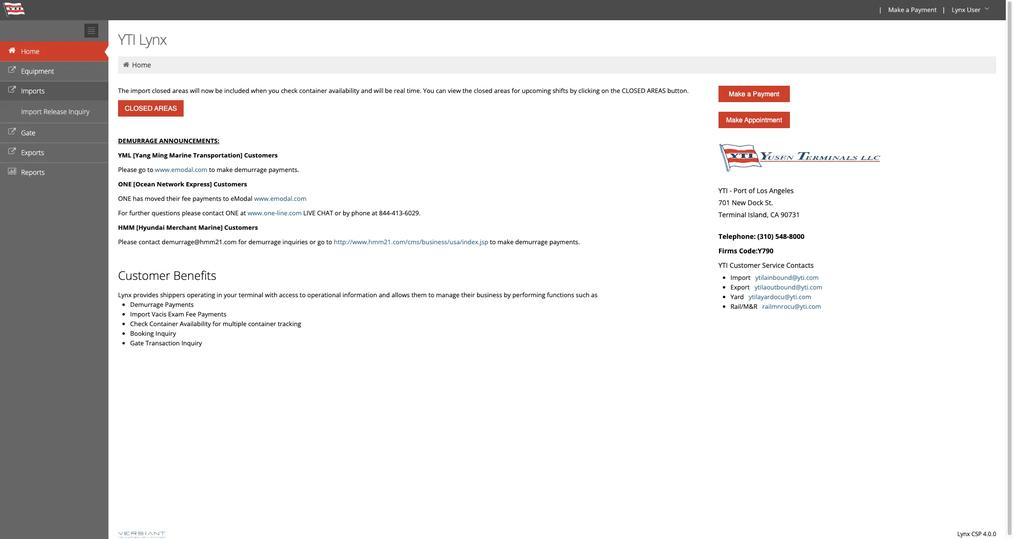 Task type: describe. For each thing, give the bounding box(es) containing it.
information
[[343, 291, 377, 299]]

lynx provides shippers operating in your terminal with access to operational information and allows them to manage their business by performing functions such as demurrage payments import vacis exam fee payments check container availability for multiple container tracking booking inquiry gate transaction inquiry
[[118, 291, 598, 348]]

railmnrocu@yti.com
[[763, 302, 822, 311]]

firms
[[719, 246, 738, 256]]

1 horizontal spatial make a payment
[[889, 5, 937, 14]]

0 vertical spatial customers
[[244, 151, 278, 160]]

-
[[730, 186, 732, 195]]

reports
[[21, 168, 45, 177]]

0 horizontal spatial home link
[[0, 41, 108, 61]]

2 areas from the left
[[494, 86, 510, 95]]

st.
[[766, 198, 773, 207]]

has
[[133, 194, 143, 203]]

import release inquiry
[[21, 107, 90, 116]]

yti customer service contacts
[[719, 261, 814, 270]]

one for one [ocean network express] customers
[[118, 180, 132, 189]]

for further questions please contact one at www.one-line.com live chat or by phone at 844-413-6029.
[[118, 209, 421, 217]]

http://www.hmm21.com/cms/business/usa/index.jsp link
[[334, 238, 489, 246]]

2 at from the left
[[372, 209, 378, 217]]

lynx user link
[[948, 0, 996, 20]]

demurrage@hmm21.com
[[162, 238, 237, 246]]

import inside lynx provides shippers operating in your terminal with access to operational information and allows them to manage their business by performing functions such as demurrage payments import vacis exam fee payments check container availability for multiple container tracking booking inquiry gate transaction inquiry
[[130, 310, 150, 319]]

1 vertical spatial by
[[343, 209, 350, 217]]

0 vertical spatial or
[[335, 209, 341, 217]]

appointment
[[745, 116, 783, 124]]

customers for one [ocean network express] customers
[[214, 180, 247, 189]]

exports
[[21, 148, 44, 157]]

yml [yang ming marine transportation] customers
[[118, 151, 278, 160]]

ytilayardocu@yti.com
[[749, 293, 812, 301]]

angeles
[[770, 186, 794, 195]]

for
[[118, 209, 128, 217]]

check
[[130, 320, 148, 328]]

moved
[[145, 194, 165, 203]]

marine]
[[198, 223, 223, 232]]

0 horizontal spatial home
[[21, 47, 40, 56]]

customer benefits
[[118, 268, 216, 284]]

los
[[757, 186, 768, 195]]

lynx csp 4.0.0
[[958, 530, 997, 539]]

6029.
[[405, 209, 421, 217]]

dock
[[748, 198, 764, 207]]

equipment link
[[0, 61, 108, 81]]

business
[[477, 291, 502, 299]]

clicking
[[579, 86, 600, 95]]

1 vertical spatial www.emodal.com
[[254, 194, 307, 203]]

external link image for gate
[[7, 129, 17, 135]]

ytilainbound@yti.com
[[756, 273, 819, 282]]

1 horizontal spatial make
[[498, 238, 514, 246]]

shifts
[[553, 86, 569, 95]]

2 the from the left
[[611, 86, 621, 95]]

transportation]
[[193, 151, 243, 160]]

make for make a payment link to the bottom
[[729, 90, 746, 98]]

1 vertical spatial payment
[[753, 90, 780, 98]]

1 vertical spatial for
[[238, 238, 247, 246]]

manage
[[436, 291, 460, 299]]

announcements:
[[159, 136, 219, 145]]

1 areas from the left
[[172, 86, 188, 95]]

lynx for lynx provides shippers operating in your terminal with access to operational information and allows them to manage their business by performing functions such as demurrage payments import vacis exam fee payments check container availability for multiple container tracking booking inquiry gate transaction inquiry
[[118, 291, 132, 299]]

1 vertical spatial inquiry
[[156, 329, 176, 338]]

www.emodal.com link for one has moved their fee payments to emodal www.emodal.com
[[254, 194, 307, 203]]

1 horizontal spatial a
[[906, 5, 910, 14]]

allows
[[392, 291, 410, 299]]

you
[[423, 86, 434, 95]]

the
[[118, 86, 129, 95]]

reports link
[[0, 163, 108, 182]]

external link image
[[7, 149, 17, 155]]

1 horizontal spatial payments.
[[550, 238, 580, 246]]

1 the from the left
[[463, 86, 472, 95]]

railmnrocu@yti.com link
[[763, 302, 822, 311]]

code:y790
[[739, 246, 774, 256]]

new
[[732, 198, 746, 207]]

with
[[265, 291, 278, 299]]

terminal
[[239, 291, 263, 299]]

telephone: (310) 548-8000
[[719, 232, 805, 241]]

import release inquiry link
[[0, 105, 108, 119]]

customers for hmm [hyundai merchant marine] customers
[[224, 223, 258, 232]]

live
[[303, 209, 316, 217]]

export
[[731, 283, 750, 292]]

2 horizontal spatial inquiry
[[181, 339, 202, 348]]

angle down image
[[983, 5, 992, 12]]

island,
[[748, 210, 769, 219]]

one for one has moved their fee payments to emodal www.emodal.com
[[118, 194, 131, 203]]

on
[[602, 86, 609, 95]]

2 horizontal spatial by
[[570, 86, 577, 95]]

0 horizontal spatial payments.
[[269, 165, 299, 174]]

button.
[[668, 86, 689, 95]]

1 horizontal spatial payment
[[911, 5, 937, 14]]

container inside lynx provides shippers operating in your terminal with access to operational information and allows them to manage their business by performing functions such as demurrage payments import vacis exam fee payments check container availability for multiple container tracking booking inquiry gate transaction inquiry
[[248, 320, 276, 328]]

in
[[217, 291, 222, 299]]

yti - port of los angeles 701 new dock st. terminal island, ca 90731
[[719, 186, 800, 219]]

2 closed from the left
[[474, 86, 493, 95]]

demurrage announcements:
[[118, 136, 219, 145]]

operating
[[187, 291, 215, 299]]

0 vertical spatial for
[[512, 86, 520, 95]]

[ocean
[[133, 180, 155, 189]]

yti for yti customer service contacts
[[719, 261, 728, 270]]

ming
[[152, 151, 168, 160]]

0 horizontal spatial inquiry
[[69, 107, 90, 116]]

2 be from the left
[[385, 86, 393, 95]]

make for make appointment link
[[727, 116, 743, 124]]

1 will from the left
[[190, 86, 200, 95]]

import for import
[[731, 273, 754, 282]]

gate link
[[0, 123, 108, 143]]

please contact demurrage@hmm21.com for demurrage inquiries or go to http://www.hmm21.com/cms/business/usa/index.jsp to make demurrage payments.
[[118, 238, 580, 246]]

hmm [hyundai merchant marine] customers
[[118, 223, 258, 232]]

user
[[967, 5, 981, 14]]

0 vertical spatial gate
[[21, 128, 35, 137]]

demurrage
[[130, 300, 163, 309]]

imports link
[[0, 81, 108, 101]]

0 horizontal spatial customer
[[118, 268, 170, 284]]

www.one-line.com link
[[248, 209, 302, 217]]

chat
[[317, 209, 333, 217]]

0 vertical spatial make
[[217, 165, 233, 174]]

www.one-
[[248, 209, 277, 217]]

functions
[[547, 291, 575, 299]]

network
[[157, 180, 184, 189]]

1 vertical spatial make a payment
[[729, 90, 780, 98]]

merchant
[[166, 223, 197, 232]]

lynx user
[[952, 5, 981, 14]]

rail/m&r
[[731, 302, 758, 311]]

service
[[763, 261, 785, 270]]

exam
[[168, 310, 184, 319]]

line.com
[[277, 209, 302, 217]]

their inside lynx provides shippers operating in your terminal with access to operational information and allows them to manage their business by performing functions such as demurrage payments import vacis exam fee payments check container availability for multiple container tracking booking inquiry gate transaction inquiry
[[461, 291, 475, 299]]

0 vertical spatial make
[[889, 5, 905, 14]]

closed
[[622, 86, 646, 95]]

1 horizontal spatial home link
[[132, 60, 151, 69]]

phone
[[351, 209, 370, 217]]

701
[[719, 198, 730, 207]]



Task type: locate. For each thing, give the bounding box(es) containing it.
www.emodal.com up www.one-line.com link
[[254, 194, 307, 203]]

0 horizontal spatial payment
[[753, 90, 780, 98]]

gate down booking
[[130, 339, 144, 348]]

0 vertical spatial and
[[361, 86, 372, 95]]

make a payment link
[[884, 0, 941, 20], [719, 86, 790, 102]]

by inside lynx provides shippers operating in your terminal with access to operational information and allows them to manage their business by performing functions such as demurrage payments import vacis exam fee payments check container availability for multiple container tracking booking inquiry gate transaction inquiry
[[504, 291, 511, 299]]

0 vertical spatial one
[[118, 180, 132, 189]]

payments up exam
[[165, 300, 194, 309]]

1 horizontal spatial www.emodal.com link
[[254, 194, 307, 203]]

lynx
[[952, 5, 966, 14], [139, 29, 167, 49], [118, 291, 132, 299], [958, 530, 970, 539]]

0 horizontal spatial make
[[217, 165, 233, 174]]

one down the emodal
[[226, 209, 239, 217]]

the
[[463, 86, 472, 95], [611, 86, 621, 95]]

0 horizontal spatial make a payment
[[729, 90, 780, 98]]

1 horizontal spatial will
[[374, 86, 384, 95]]

payment left lynx user
[[911, 5, 937, 14]]

1 vertical spatial and
[[379, 291, 390, 299]]

1 horizontal spatial or
[[335, 209, 341, 217]]

or right the chat
[[335, 209, 341, 217]]

0 vertical spatial home
[[21, 47, 40, 56]]

yard
[[731, 293, 744, 301]]

0 horizontal spatial import
[[21, 107, 42, 116]]

external link image left equipment
[[7, 67, 17, 74]]

0 horizontal spatial and
[[361, 86, 372, 95]]

1 vertical spatial home image
[[122, 61, 130, 68]]

0 vertical spatial make a payment
[[889, 5, 937, 14]]

versiant image
[[118, 532, 165, 539]]

yti lynx
[[118, 29, 167, 49]]

one left [ocean
[[118, 180, 132, 189]]

1 vertical spatial container
[[248, 320, 276, 328]]

terminal
[[719, 210, 747, 219]]

0 horizontal spatial closed
[[152, 86, 171, 95]]

external link image inside gate link
[[7, 129, 17, 135]]

1 horizontal spatial home image
[[122, 61, 130, 68]]

0 horizontal spatial go
[[139, 165, 146, 174]]

ytilainbound@yti.com link
[[756, 273, 819, 282]]

the right view on the top left of page
[[463, 86, 472, 95]]

0 horizontal spatial for
[[213, 320, 221, 328]]

0 vertical spatial go
[[139, 165, 146, 174]]

0 horizontal spatial at
[[240, 209, 246, 217]]

imports
[[21, 86, 45, 95]]

multiple
[[223, 320, 247, 328]]

payment up appointment
[[753, 90, 780, 98]]

payments up the availability
[[198, 310, 227, 319]]

1 | from the left
[[879, 5, 883, 14]]

home link
[[0, 41, 108, 61], [132, 60, 151, 69]]

access
[[279, 291, 298, 299]]

them
[[412, 291, 427, 299]]

view
[[448, 86, 461, 95]]

and left "allows"
[[379, 291, 390, 299]]

one left the has
[[118, 194, 131, 203]]

1 vertical spatial payments.
[[550, 238, 580, 246]]

for
[[512, 86, 520, 95], [238, 238, 247, 246], [213, 320, 221, 328]]

their
[[166, 194, 180, 203], [461, 291, 475, 299]]

external link image for equipment
[[7, 67, 17, 74]]

2 vertical spatial customers
[[224, 223, 258, 232]]

1 horizontal spatial www.emodal.com
[[254, 194, 307, 203]]

gate inside lynx provides shippers operating in your terminal with access to operational information and allows them to manage their business by performing functions such as demurrage payments import vacis exam fee payments check container availability for multiple container tracking booking inquiry gate transaction inquiry
[[130, 339, 144, 348]]

1 horizontal spatial import
[[130, 310, 150, 319]]

[yang
[[133, 151, 151, 160]]

0 vertical spatial payments
[[165, 300, 194, 309]]

please down yml at the left top
[[118, 165, 137, 174]]

0 horizontal spatial payments
[[165, 300, 194, 309]]

1 vertical spatial payments
[[198, 310, 227, 319]]

2 vertical spatial make
[[727, 116, 743, 124]]

closed right view on the top left of page
[[474, 86, 493, 95]]

at down the emodal
[[240, 209, 246, 217]]

container
[[149, 320, 178, 328]]

0 horizontal spatial by
[[343, 209, 350, 217]]

0 horizontal spatial will
[[190, 86, 200, 95]]

such
[[576, 291, 590, 299]]

external link image for imports
[[7, 87, 17, 94]]

hmm
[[118, 223, 135, 232]]

make appointment
[[727, 116, 783, 124]]

home image
[[7, 47, 17, 54], [122, 61, 130, 68]]

844-
[[379, 209, 392, 217]]

for down for further questions please contact one at www.one-line.com live chat or by phone at 844-413-6029. on the left top of page
[[238, 238, 247, 246]]

customer down firms code:y790
[[730, 261, 761, 270]]

2 | from the left
[[943, 5, 946, 14]]

one has moved their fee payments to emodal www.emodal.com
[[118, 194, 307, 203]]

2 will from the left
[[374, 86, 384, 95]]

1 vertical spatial please
[[118, 238, 137, 246]]

2 horizontal spatial import
[[731, 273, 754, 282]]

tracking
[[278, 320, 301, 328]]

please down hmm
[[118, 238, 137, 246]]

2 horizontal spatial for
[[512, 86, 520, 95]]

1 vertical spatial make
[[729, 90, 746, 98]]

1 vertical spatial make a payment link
[[719, 86, 790, 102]]

inquiry down container
[[156, 329, 176, 338]]

contact down [hyundai
[[139, 238, 160, 246]]

will left real
[[374, 86, 384, 95]]

lynx for lynx user
[[952, 5, 966, 14]]

import for import release inquiry
[[21, 107, 42, 116]]

the import closed areas will now be included when you check container availability and will be real time.  you can view the closed areas for upcoming shifts by clicking on the closed areas button.
[[118, 86, 689, 95]]

a
[[906, 5, 910, 14], [748, 90, 751, 98]]

1 horizontal spatial inquiry
[[156, 329, 176, 338]]

0 horizontal spatial container
[[248, 320, 276, 328]]

0 horizontal spatial make a payment link
[[719, 86, 790, 102]]

home down yti lynx
[[132, 60, 151, 69]]

ca
[[771, 210, 779, 219]]

1 closed from the left
[[152, 86, 171, 95]]

export ytilaoutbound@yti.com yard ytilayardocu@yti.com rail/m&r railmnrocu@yti.com
[[731, 283, 823, 311]]

yti for yti lynx
[[118, 29, 136, 49]]

0 horizontal spatial home image
[[7, 47, 17, 54]]

1 vertical spatial gate
[[130, 339, 144, 348]]

shippers
[[160, 291, 185, 299]]

4.0.0
[[984, 530, 997, 539]]

external link image left the imports
[[7, 87, 17, 94]]

home image inside home link
[[7, 47, 17, 54]]

0 horizontal spatial gate
[[21, 128, 35, 137]]

0 vertical spatial contact
[[202, 209, 224, 217]]

be left real
[[385, 86, 393, 95]]

0 vertical spatial a
[[906, 5, 910, 14]]

inquiry down the availability
[[181, 339, 202, 348]]

contact
[[202, 209, 224, 217], [139, 238, 160, 246]]

go down [yang
[[139, 165, 146, 174]]

1 vertical spatial home
[[132, 60, 151, 69]]

yml
[[118, 151, 132, 160]]

home image up equipment link
[[7, 47, 17, 54]]

be
[[215, 86, 223, 95], [385, 86, 393, 95]]

2 vertical spatial external link image
[[7, 129, 17, 135]]

benefits
[[173, 268, 216, 284]]

0 vertical spatial www.emodal.com
[[155, 165, 208, 174]]

areas left the now
[[172, 86, 188, 95]]

www.emodal.com link up www.one-line.com link
[[254, 194, 307, 203]]

please for please contact demurrage@hmm21.com for demurrage inquiries or go to
[[118, 238, 137, 246]]

None submit
[[118, 100, 184, 117]]

marine
[[169, 151, 192, 160]]

equipment
[[21, 67, 54, 76]]

0 horizontal spatial or
[[310, 238, 316, 246]]

1 vertical spatial their
[[461, 291, 475, 299]]

2 vertical spatial one
[[226, 209, 239, 217]]

go
[[139, 165, 146, 174], [318, 238, 325, 246]]

for inside lynx provides shippers operating in your terminal with access to operational information and allows them to manage their business by performing functions such as demurrage payments import vacis exam fee payments check container availability for multiple container tracking booking inquiry gate transaction inquiry
[[213, 320, 221, 328]]

by left phone on the left top of page
[[343, 209, 350, 217]]

www.emodal.com down marine
[[155, 165, 208, 174]]

0 vertical spatial www.emodal.com link
[[155, 165, 208, 174]]

their right manage
[[461, 291, 475, 299]]

will left the now
[[190, 86, 200, 95]]

gate up exports
[[21, 128, 35, 137]]

2 please from the top
[[118, 238, 137, 246]]

customer up provides
[[118, 268, 170, 284]]

for left multiple at the left bottom
[[213, 320, 221, 328]]

closed right import
[[152, 86, 171, 95]]

1 be from the left
[[215, 86, 223, 95]]

1 horizontal spatial home
[[132, 60, 151, 69]]

548-
[[776, 232, 789, 241]]

1 horizontal spatial payments
[[198, 310, 227, 319]]

1 horizontal spatial customer
[[730, 261, 761, 270]]

contacts
[[787, 261, 814, 270]]

external link image inside equipment link
[[7, 67, 17, 74]]

0 horizontal spatial contact
[[139, 238, 160, 246]]

container right check
[[299, 86, 327, 95]]

your
[[224, 291, 237, 299]]

2 vertical spatial import
[[130, 310, 150, 319]]

home image up the
[[122, 61, 130, 68]]

ytilayardocu@yti.com link
[[749, 293, 812, 301]]

container
[[299, 86, 327, 95], [248, 320, 276, 328]]

contact down one has moved their fee payments to emodal www.emodal.com
[[202, 209, 224, 217]]

go right inquiries
[[318, 238, 325, 246]]

by right shifts
[[570, 86, 577, 95]]

please
[[118, 165, 137, 174], [118, 238, 137, 246]]

customers right transportation]
[[244, 151, 278, 160]]

external link image up external link icon
[[7, 129, 17, 135]]

and right "availability"
[[361, 86, 372, 95]]

of
[[749, 186, 755, 195]]

csp
[[972, 530, 982, 539]]

0 vertical spatial by
[[570, 86, 577, 95]]

telephone:
[[719, 232, 756, 241]]

express]
[[186, 180, 212, 189]]

0 vertical spatial payment
[[911, 5, 937, 14]]

or right inquiries
[[310, 238, 316, 246]]

by right business
[[504, 291, 511, 299]]

import up export
[[731, 273, 754, 282]]

lynx for lynx csp 4.0.0
[[958, 530, 970, 539]]

payments
[[165, 300, 194, 309], [198, 310, 227, 319]]

fee
[[186, 310, 196, 319]]

make
[[889, 5, 905, 14], [729, 90, 746, 98], [727, 116, 743, 124]]

customers up the emodal
[[214, 180, 247, 189]]

demurrage
[[118, 136, 158, 145]]

1 external link image from the top
[[7, 67, 17, 74]]

closed
[[152, 86, 171, 95], [474, 86, 493, 95]]

www.emodal.com link for to make demurrage payments.
[[155, 165, 208, 174]]

at left 844-
[[372, 209, 378, 217]]

2 external link image from the top
[[7, 87, 17, 94]]

yti inside yti - port of los angeles 701 new dock st. terminal island, ca 90731
[[719, 186, 728, 195]]

by
[[570, 86, 577, 95], [343, 209, 350, 217], [504, 291, 511, 299]]

as
[[591, 291, 598, 299]]

1 vertical spatial go
[[318, 238, 325, 246]]

home up equipment
[[21, 47, 40, 56]]

1 vertical spatial or
[[310, 238, 316, 246]]

1 vertical spatial a
[[748, 90, 751, 98]]

customers down www.one-
[[224, 223, 258, 232]]

home link down yti lynx
[[132, 60, 151, 69]]

1 horizontal spatial gate
[[130, 339, 144, 348]]

please for please go to
[[118, 165, 137, 174]]

booking
[[130, 329, 154, 338]]

0 horizontal spatial www.emodal.com
[[155, 165, 208, 174]]

www.emodal.com link down marine
[[155, 165, 208, 174]]

inquiry right release
[[69, 107, 90, 116]]

1 horizontal spatial |
[[943, 5, 946, 14]]

their left fee
[[166, 194, 180, 203]]

1 at from the left
[[240, 209, 246, 217]]

www.emodal.com
[[155, 165, 208, 174], [254, 194, 307, 203]]

0 horizontal spatial be
[[215, 86, 223, 95]]

1 vertical spatial customers
[[214, 180, 247, 189]]

areas left upcoming
[[494, 86, 510, 95]]

1 horizontal spatial be
[[385, 86, 393, 95]]

0 vertical spatial import
[[21, 107, 42, 116]]

be right the now
[[215, 86, 223, 95]]

1 vertical spatial yti
[[719, 186, 728, 195]]

1 vertical spatial make
[[498, 238, 514, 246]]

http://www.hmm21.com/cms/business/usa/index.jsp
[[334, 238, 489, 246]]

8000
[[789, 232, 805, 241]]

container left tracking at the left bottom
[[248, 320, 276, 328]]

performing
[[513, 291, 546, 299]]

1 horizontal spatial contact
[[202, 209, 224, 217]]

for left upcoming
[[512, 86, 520, 95]]

0 vertical spatial please
[[118, 165, 137, 174]]

0 vertical spatial make a payment link
[[884, 0, 941, 20]]

import up check
[[130, 310, 150, 319]]

external link image inside "imports" link
[[7, 87, 17, 94]]

0 vertical spatial container
[[299, 86, 327, 95]]

1 horizontal spatial at
[[372, 209, 378, 217]]

2 vertical spatial yti
[[719, 261, 728, 270]]

home link up equipment
[[0, 41, 108, 61]]

import down the imports
[[21, 107, 42, 116]]

yti for yti - port of los angeles 701 new dock st. terminal island, ca 90731
[[719, 186, 728, 195]]

emodal
[[231, 194, 253, 203]]

1 horizontal spatial container
[[299, 86, 327, 95]]

0 vertical spatial their
[[166, 194, 180, 203]]

release
[[43, 107, 67, 116]]

www.emodal.com link
[[155, 165, 208, 174], [254, 194, 307, 203]]

1 vertical spatial external link image
[[7, 87, 17, 94]]

90731
[[781, 210, 800, 219]]

lynx inside lynx provides shippers operating in your terminal with access to operational information and allows them to manage their business by performing functions such as demurrage payments import vacis exam fee payments check container availability for multiple container tracking booking inquiry gate transaction inquiry
[[118, 291, 132, 299]]

2 vertical spatial inquiry
[[181, 339, 202, 348]]

availability
[[180, 320, 211, 328]]

1 horizontal spatial and
[[379, 291, 390, 299]]

0 vertical spatial yti
[[118, 29, 136, 49]]

will
[[190, 86, 200, 95], [374, 86, 384, 95]]

2 vertical spatial for
[[213, 320, 221, 328]]

and inside lynx provides shippers operating in your terminal with access to operational information and allows them to manage their business by performing functions such as demurrage payments import vacis exam fee payments check container availability for multiple container tracking booking inquiry gate transaction inquiry
[[379, 291, 390, 299]]

1 vertical spatial one
[[118, 194, 131, 203]]

1 vertical spatial www.emodal.com link
[[254, 194, 307, 203]]

further
[[129, 209, 150, 217]]

1 please from the top
[[118, 165, 137, 174]]

bar chart image
[[7, 168, 17, 175]]

1 horizontal spatial their
[[461, 291, 475, 299]]

external link image
[[7, 67, 17, 74], [7, 87, 17, 94], [7, 129, 17, 135]]

0 vertical spatial home image
[[7, 47, 17, 54]]

3 external link image from the top
[[7, 129, 17, 135]]

1 horizontal spatial make a payment link
[[884, 0, 941, 20]]

one [ocean network express] customers
[[118, 180, 247, 189]]

the right on
[[611, 86, 621, 95]]

inquiry
[[69, 107, 90, 116], [156, 329, 176, 338], [181, 339, 202, 348]]



Task type: vqa. For each thing, say whether or not it's contained in the screenshot.
the left their
yes



